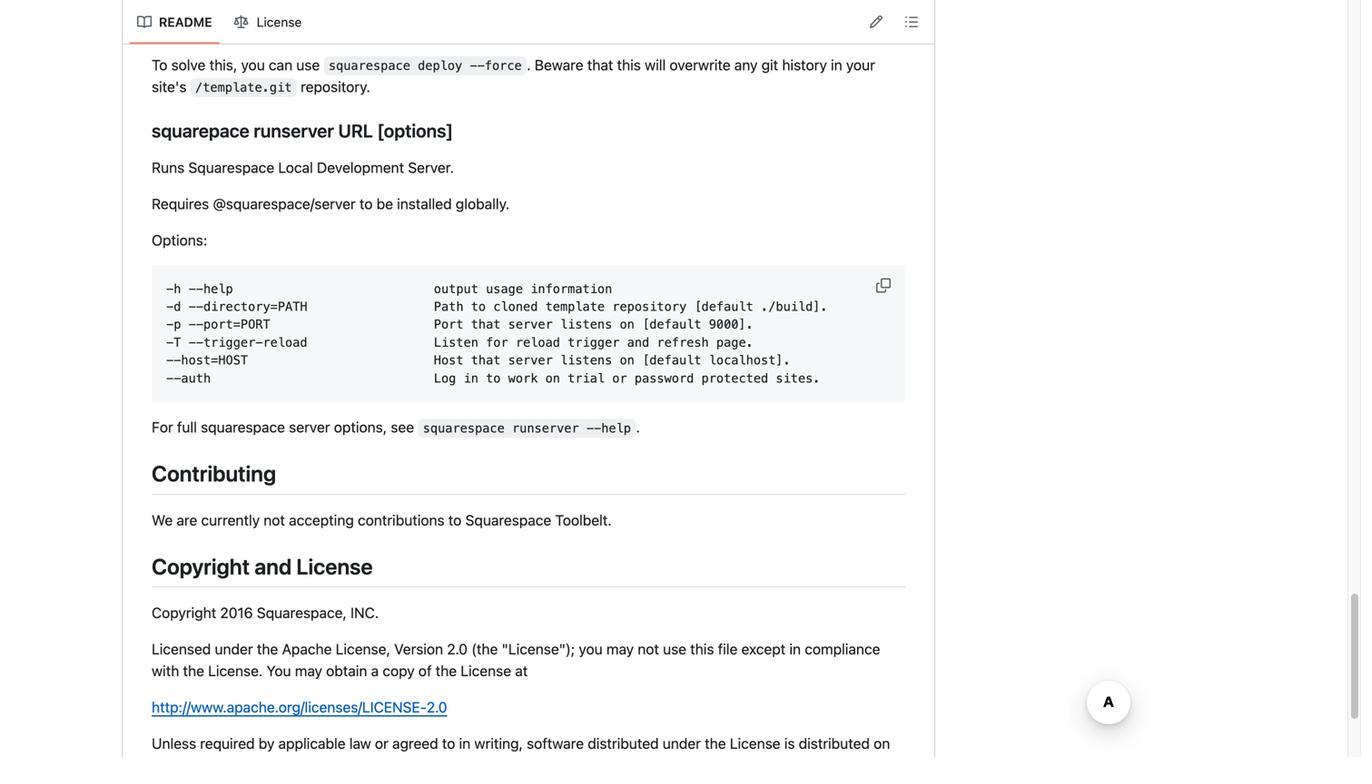 Task type: describe. For each thing, give the bounding box(es) containing it.
t
[[174, 335, 181, 350]]

be
[[377, 195, 393, 212]]

without
[[270, 757, 337, 757]]

runs
[[152, 159, 185, 176]]

at
[[515, 662, 528, 680]]

trial
[[568, 371, 605, 385]]

in inside the . beware that this will overwrite any git history in your site's
[[831, 56, 842, 73]]

applicable
[[278, 735, 346, 752]]

refresh
[[657, 335, 709, 350]]

outline image
[[904, 15, 919, 29]]

an
[[152, 757, 168, 757]]

conditions
[[460, 757, 548, 757]]

unless
[[152, 735, 196, 752]]

by
[[259, 735, 275, 752]]

1 horizontal spatial .
[[636, 419, 640, 436]]

agreed
[[392, 735, 438, 752]]

2016
[[220, 604, 253, 622]]

the down the licensed
[[183, 662, 204, 680]]

inc.
[[351, 604, 379, 622]]

to left work
[[486, 371, 501, 385]]

copyright 2016 squarespace, inc.
[[152, 604, 379, 622]]

force
[[485, 59, 522, 73]]

help inside -h --help                           output usage information -d --directory=path                 path to cloned template repository [default ./build]. -p --port=port                      port that server listens on [default 9000]. -t --trigger-reload                 listen for reload trigger and refresh page. --host=host                         host that server listens on [default localhost]. --auth                              log in to work on trial or password protected sites.
[[203, 282, 233, 296]]

the right of in the bottom left of the page
[[436, 662, 457, 680]]

p
[[174, 318, 181, 332]]

2.0 inside licensed under the apache license, version 2.0 (the "license"); you may not use this file except in compliance with the license. you may obtain a copy of the license at
[[447, 641, 468, 658]]

to left merge
[[285, 9, 300, 23]]

squarespace,
[[257, 604, 347, 622]]

repository.
[[301, 78, 370, 95]]

1 vertical spatial squarespace
[[465, 512, 551, 529]]

license right 'law' icon
[[257, 15, 302, 30]]

0 horizontal spatial runserver
[[254, 120, 334, 141]]

in inside 'unless required by applicable law or agreed to in writing, software distributed under the license is distributed on an "as is" basis, without warranties or conditions of any kind, either express or implied. see th'
[[459, 735, 471, 752]]

information
[[530, 282, 612, 296]]

is
[[784, 735, 795, 752]]

trigger
[[568, 335, 620, 350]]

http://www.apache.org/licenses/license-2.0 link
[[152, 699, 447, 716]]

in inside -h --help                           output usage information -d --directory=path                 path to cloned template repository [default ./build]. -p --port=port                      port that server listens on [default 9000]. -t --trigger-reload                 listen for reload trigger and refresh page. --host=host                         host that server listens on [default localhost]. --auth                              log in to work on trial or password protected sites.
[[464, 371, 478, 385]]

. beware that this will overwrite any git history in your site's
[[152, 56, 875, 95]]

squarepace runserver url [options]
[[152, 120, 453, 141]]

list containing readme
[[130, 8, 310, 37]]

see
[[818, 757, 843, 757]]

express
[[690, 757, 741, 757]]

password
[[635, 371, 694, 385]]

writing,
[[474, 735, 523, 752]]

1 reload from the left
[[263, 335, 307, 350]]

and inside -h --help                           output usage information -d --directory=path                 path to cloned template repository [default ./build]. -p --port=port                      port that server listens on [default 9000]. -t --trigger-reload                 listen for reload trigger and refresh page. --host=host                         host that server listens on [default localhost]. --auth                              log in to work on trial or password protected sites.
[[627, 335, 649, 350]]

squarepace
[[152, 120, 250, 141]]

full
[[177, 419, 197, 436]]

see
[[391, 419, 414, 436]]

/template.git repository.
[[195, 78, 370, 95]]

is"
[[199, 757, 218, 757]]

site's
[[152, 78, 187, 95]]

globally.
[[456, 195, 510, 212]]

you
[[267, 662, 291, 680]]

file
[[718, 641, 738, 658]]

licensed
[[152, 641, 211, 658]]

or
[[436, 757, 456, 757]]

sites.
[[776, 371, 820, 385]]

2 distributed from the left
[[799, 735, 870, 752]]

host
[[434, 353, 464, 367]]

software
[[527, 735, 584, 752]]

book image
[[137, 15, 152, 30]]

1 vertical spatial that
[[471, 318, 501, 332]]

a
[[371, 662, 379, 680]]

0 horizontal spatial squarespace
[[201, 419, 285, 436]]

or inside -h --help                           output usage information -d --directory=path                 path to cloned template repository [default ./build]. -p --port=port                      port that server listens on [default 9000]. -t --trigger-reload                 listen for reload trigger and refresh page. --host=host                         host that server listens on [default localhost]. --auth                              log in to work on trial or password protected sites.
[[612, 371, 627, 385]]

copy
[[383, 662, 415, 680]]

obtain
[[326, 662, 367, 680]]

license inside licensed under the apache license, version 2.0 (the "license"); you may not use this file except in compliance with the license. you may obtain a copy of the license at
[[461, 662, 511, 680]]

port=port
[[203, 318, 270, 332]]

copyright for copyright and license
[[152, 554, 250, 579]]

of
[[552, 757, 571, 757]]

0 vertical spatial use
[[296, 56, 320, 73]]

http://www.apache.org/licenses/license-
[[152, 699, 427, 716]]

[options]
[[377, 120, 453, 141]]

fatal: refusing to merge unrelated histories
[[166, 9, 493, 23]]

for
[[152, 419, 173, 436]]

0 vertical spatial may
[[606, 641, 634, 658]]

runserver inside for full squarespace server options, see squarespace runserver --help .
[[512, 421, 579, 436]]

your
[[846, 56, 875, 73]]

1 distributed from the left
[[588, 735, 659, 752]]

toolbelt.
[[555, 512, 612, 529]]

1 vertical spatial [default
[[642, 318, 702, 332]]

compliance
[[805, 641, 880, 658]]

copyright for copyright 2016 squarespace, inc.
[[152, 604, 216, 622]]

required
[[200, 735, 255, 752]]

2 vertical spatial [default
[[642, 353, 702, 367]]

under inside 'unless required by applicable law or agreed to in writing, software distributed under the license is distributed on an "as is" basis, without warranties or conditions of any kind, either express or implied. see th'
[[663, 735, 701, 752]]

except
[[741, 641, 786, 658]]

license link
[[227, 8, 310, 37]]

of
[[418, 662, 432, 680]]

we
[[152, 512, 173, 529]]

not inside licensed under the apache license, version 2.0 (the "license"); you may not use this file except in compliance with the license. you may obtain a copy of the license at
[[638, 641, 659, 658]]

to
[[152, 56, 167, 73]]

localhost].
[[709, 353, 791, 367]]

beware
[[535, 56, 583, 73]]

0 horizontal spatial squarespace
[[188, 159, 274, 176]]

any
[[575, 757, 604, 757]]

to right contributions
[[448, 512, 462, 529]]

this,
[[209, 56, 237, 73]]

/template.git
[[195, 81, 292, 95]]

history
[[782, 56, 827, 73]]

license,
[[336, 641, 390, 658]]

to down output
[[471, 300, 486, 314]]

to left 'be'
[[360, 195, 373, 212]]

unrelated
[[352, 9, 419, 23]]



Task type: locate. For each thing, give the bounding box(es) containing it.
repository
[[612, 300, 687, 314]]

http://www.apache.org/licenses/license-2.0
[[152, 699, 447, 716]]

0 vertical spatial listens
[[560, 318, 612, 332]]

runserver up local
[[254, 120, 334, 141]]

. right the force
[[527, 56, 531, 73]]

for full squarespace server options, see squarespace runserver --help .
[[152, 419, 640, 436]]

[default up the refresh
[[642, 318, 702, 332]]

output
[[434, 282, 478, 296]]

1 vertical spatial .
[[636, 419, 640, 436]]

the up express
[[705, 735, 726, 752]]

and
[[627, 335, 649, 350], [254, 554, 292, 579]]

list
[[130, 8, 310, 37]]

under
[[215, 641, 253, 658], [663, 735, 701, 752]]

use inside licensed under the apache license, version 2.0 (the "license"); you may not use this file except in compliance with the license. you may obtain a copy of the license at
[[663, 641, 687, 658]]

license left is
[[730, 735, 781, 752]]

0 vertical spatial 2.0
[[447, 641, 468, 658]]

merge
[[307, 9, 345, 23]]

server up work
[[508, 353, 553, 367]]

copy image for fatal: refusing to merge unrelated histories
[[876, 5, 891, 20]]

0 vertical spatial squarespace
[[188, 159, 274, 176]]

0 horizontal spatial under
[[215, 641, 253, 658]]

trigger-
[[203, 335, 263, 350]]

path
[[434, 300, 464, 314]]

or right trial
[[612, 371, 627, 385]]

git
[[762, 56, 778, 73]]

0 horizontal spatial .
[[527, 56, 531, 73]]

0 horizontal spatial distributed
[[588, 735, 659, 752]]

9000].
[[709, 318, 754, 332]]

currently
[[201, 512, 260, 529]]

1 horizontal spatial not
[[638, 641, 659, 658]]

2 horizontal spatial or
[[745, 757, 759, 757]]

license down accepting
[[296, 554, 373, 579]]

0 vertical spatial that
[[587, 56, 613, 73]]

requires @squarespace/server to be installed globally.
[[152, 195, 510, 212]]

distributed up kind,
[[588, 735, 659, 752]]

0 vertical spatial or
[[612, 371, 627, 385]]

license down (the
[[461, 662, 511, 680]]

not left file
[[638, 641, 659, 658]]

this left file
[[690, 641, 714, 658]]

0 horizontal spatial reload
[[263, 335, 307, 350]]

1 horizontal spatial may
[[606, 641, 634, 658]]

copy image for -h --help                           output usage information -d --directory=path                 path to cloned template repository [default ./build]. -p --port=port                      port that server listens on [default 9000]. -t --trigger-reload                 listen for reload trigger and refresh page. --host=host                         host that server listens on [default localhost]. --auth                              log in to work on trial or password protected sites.
[[876, 278, 891, 293]]

2.0
[[447, 641, 468, 658], [427, 699, 447, 716]]

use
[[296, 56, 320, 73], [663, 641, 687, 658]]

listen
[[434, 335, 478, 350]]

0 horizontal spatial this
[[617, 56, 641, 73]]

listens up trial
[[560, 353, 612, 367]]

1 vertical spatial 2.0
[[427, 699, 447, 716]]

use right can
[[296, 56, 320, 73]]

1 copyright from the top
[[152, 554, 250, 579]]

squarespace inside for full squarespace server options, see squarespace runserver --help .
[[423, 421, 505, 436]]

version
[[394, 641, 443, 658]]

licensed under the apache license, version 2.0 (the "license"); you may not use this file except in compliance with the license. you may obtain a copy of the license at
[[152, 641, 880, 680]]

[default
[[694, 300, 754, 314], [642, 318, 702, 332], [642, 353, 702, 367]]

2 vertical spatial that
[[471, 353, 501, 367]]

help
[[203, 282, 233, 296], [601, 421, 631, 436]]

license inside 'unless required by applicable law or agreed to in writing, software distributed under the license is distributed on an "as is" basis, without warranties or conditions of any kind, either express or implied. see th'
[[730, 735, 781, 752]]

0 vertical spatial runserver
[[254, 120, 334, 141]]

1 copy image from the top
[[876, 5, 891, 20]]

2 copy image from the top
[[876, 278, 891, 293]]

1 horizontal spatial reload
[[516, 335, 560, 350]]

in right log
[[464, 371, 478, 385]]

squarespace inside "to solve this, you can use squarespace deploy --force"
[[329, 59, 410, 73]]

runs squarespace local development server.
[[152, 159, 454, 176]]

this inside the . beware that this will overwrite any git history in your site's
[[617, 56, 641, 73]]

-
[[470, 59, 477, 73], [477, 59, 485, 73], [166, 282, 174, 296], [188, 282, 196, 296], [196, 282, 203, 296], [166, 300, 174, 314], [188, 300, 196, 314], [196, 300, 203, 314], [166, 318, 174, 332], [188, 318, 196, 332], [196, 318, 203, 332], [166, 335, 174, 350], [188, 335, 196, 350], [196, 335, 203, 350], [166, 353, 174, 367], [174, 353, 181, 367], [166, 371, 174, 385], [174, 371, 181, 385], [586, 421, 594, 436], [594, 421, 601, 436]]

1 horizontal spatial this
[[690, 641, 714, 658]]

2 copyright from the top
[[152, 604, 216, 622]]

copyright down are
[[152, 554, 250, 579]]

contributing
[[152, 461, 276, 486]]

0 horizontal spatial you
[[241, 56, 265, 73]]

server left options,
[[289, 419, 330, 436]]

under inside licensed under the apache license, version 2.0 (the "license"); you may not use this file except in compliance with the license. you may obtain a copy of the license at
[[215, 641, 253, 658]]

1 horizontal spatial runserver
[[512, 421, 579, 436]]

auth
[[181, 371, 211, 385]]

0 vertical spatial under
[[215, 641, 253, 658]]

refusing
[[218, 9, 278, 23]]

2 reload from the left
[[516, 335, 560, 350]]

1 horizontal spatial distributed
[[799, 735, 870, 752]]

for
[[486, 335, 508, 350]]

1 vertical spatial or
[[375, 735, 388, 752]]

this left will
[[617, 56, 641, 73]]

0 vertical spatial help
[[203, 282, 233, 296]]

. inside the . beware that this will overwrite any git history in your site's
[[527, 56, 531, 73]]

help up port=port
[[203, 282, 233, 296]]

1 vertical spatial this
[[690, 641, 714, 658]]

with
[[152, 662, 179, 680]]

1 vertical spatial use
[[663, 641, 687, 658]]

page.
[[716, 335, 754, 350]]

are
[[177, 512, 197, 529]]

distributed
[[588, 735, 659, 752], [799, 735, 870, 752]]

0 horizontal spatial and
[[254, 554, 292, 579]]

you inside licensed under the apache license, version 2.0 (the "license"); you may not use this file except in compliance with the license. you may obtain a copy of the license at
[[579, 641, 603, 658]]

template
[[545, 300, 605, 314]]

squarespace
[[329, 59, 410, 73], [201, 419, 285, 436], [423, 421, 505, 436]]

to solve this, you can use squarespace deploy --force
[[152, 56, 522, 73]]

1 horizontal spatial use
[[663, 641, 687, 658]]

0 horizontal spatial help
[[203, 282, 233, 296]]

reload down directory=path
[[263, 335, 307, 350]]

reload up work
[[516, 335, 560, 350]]

0 vertical spatial this
[[617, 56, 641, 73]]

that up the for
[[471, 318, 501, 332]]

0 vertical spatial .
[[527, 56, 531, 73]]

you
[[241, 56, 265, 73], [579, 641, 603, 658]]

and down repository
[[627, 335, 649, 350]]

help inside for full squarespace server options, see squarespace runserver --help .
[[601, 421, 631, 436]]

2 listens from the top
[[560, 353, 612, 367]]

use left file
[[663, 641, 687, 658]]

1 vertical spatial listens
[[560, 353, 612, 367]]

1 vertical spatial and
[[254, 554, 292, 579]]

that down the for
[[471, 353, 501, 367]]

1 vertical spatial runserver
[[512, 421, 579, 436]]

overwrite
[[670, 56, 731, 73]]

0 vertical spatial you
[[241, 56, 265, 73]]

and up copyright 2016 squarespace, inc.
[[254, 554, 292, 579]]

1 vertical spatial under
[[663, 735, 701, 752]]

to inside 'unless required by applicable law or agreed to in writing, software distributed under the license is distributed on an "as is" basis, without warranties or conditions of any kind, either express or implied. see th'
[[442, 735, 455, 752]]

under up license.
[[215, 641, 253, 658]]

requires
[[152, 195, 209, 212]]

that right beware
[[587, 56, 613, 73]]

help down trial
[[601, 421, 631, 436]]

1 horizontal spatial or
[[612, 371, 627, 385]]

1 vertical spatial copy image
[[876, 278, 891, 293]]

./build].
[[761, 300, 828, 314]]

or
[[612, 371, 627, 385], [375, 735, 388, 752], [745, 757, 759, 757]]

server
[[508, 318, 553, 332], [508, 353, 553, 367], [289, 419, 330, 436]]

d
[[174, 300, 181, 314]]

warranties
[[341, 757, 432, 757]]

license
[[257, 15, 302, 30], [296, 554, 373, 579], [461, 662, 511, 680], [730, 735, 781, 752]]

2 horizontal spatial squarespace
[[423, 421, 505, 436]]

any
[[734, 56, 758, 73]]

that inside the . beware that this will overwrite any git history in your site's
[[587, 56, 613, 73]]

in
[[831, 56, 842, 73], [464, 371, 478, 385], [789, 641, 801, 658], [459, 735, 471, 752]]

1 vertical spatial not
[[638, 641, 659, 658]]

may right "license");
[[606, 641, 634, 658]]

or right express
[[745, 757, 759, 757]]

cloned
[[493, 300, 538, 314]]

options,
[[334, 419, 387, 436]]

usage
[[486, 282, 523, 296]]

0 vertical spatial not
[[264, 512, 285, 529]]

unless required by applicable law or agreed to in writing, software distributed under the license is distributed on an "as is" basis, without warranties or conditions of any kind, either express or implied. see th
[[152, 735, 890, 757]]

may down apache
[[295, 662, 322, 680]]

1 vertical spatial server
[[508, 353, 553, 367]]

in inside licensed under the apache license, version 2.0 (the "license"); you may not use this file except in compliance with the license. you may obtain a copy of the license at
[[789, 641, 801, 658]]

1 vertical spatial copyright
[[152, 604, 216, 622]]

you up /template.git
[[241, 56, 265, 73]]

1 horizontal spatial under
[[663, 735, 701, 752]]

squarespace for server
[[423, 421, 505, 436]]

not right currently
[[264, 512, 285, 529]]

2 vertical spatial or
[[745, 757, 759, 757]]

squarespace
[[188, 159, 274, 176], [465, 512, 551, 529]]

squarespace up contributing
[[201, 419, 285, 436]]

squarespace for you
[[329, 59, 410, 73]]

listens up trigger
[[560, 318, 612, 332]]

1 horizontal spatial squarespace
[[329, 59, 410, 73]]

copy image
[[876, 5, 891, 20], [876, 278, 891, 293]]

the up you
[[257, 641, 278, 658]]

@squarespace/server
[[213, 195, 356, 212]]

not
[[264, 512, 285, 529], [638, 641, 659, 658]]

that
[[587, 56, 613, 73], [471, 318, 501, 332], [471, 353, 501, 367]]

will
[[645, 56, 666, 73]]

basis,
[[222, 757, 267, 757]]

this inside licensed under the apache license, version 2.0 (the "license"); you may not use this file except in compliance with the license. you may obtain a copy of the license at
[[690, 641, 714, 658]]

copyright up the licensed
[[152, 604, 216, 622]]

[default up 9000].
[[694, 300, 754, 314]]

1 horizontal spatial you
[[579, 641, 603, 658]]

0 vertical spatial copyright
[[152, 554, 250, 579]]

squarespace left toolbelt.
[[465, 512, 551, 529]]

edit file image
[[869, 15, 884, 29]]

url
[[338, 120, 373, 141]]

1 vertical spatial you
[[579, 641, 603, 658]]

host=host
[[181, 353, 248, 367]]

the inside 'unless required by applicable law or agreed to in writing, software distributed under the license is distributed on an "as is" basis, without warranties or conditions of any kind, either express or implied. see th'
[[705, 735, 726, 752]]

license.
[[208, 662, 263, 680]]

0 vertical spatial copy image
[[876, 5, 891, 20]]

runserver down work
[[512, 421, 579, 436]]

1 vertical spatial may
[[295, 662, 322, 680]]

squarespace down log
[[423, 421, 505, 436]]

local
[[278, 159, 313, 176]]

0 horizontal spatial use
[[296, 56, 320, 73]]

work
[[508, 371, 538, 385]]

under up either on the bottom
[[663, 735, 701, 752]]

"license");
[[502, 641, 575, 658]]

2.0 down of in the bottom left of the page
[[427, 699, 447, 716]]

squarespace down squarepace
[[188, 159, 274, 176]]

you right "license");
[[579, 641, 603, 658]]

on inside 'unless required by applicable law or agreed to in writing, software distributed under the license is distributed on an "as is" basis, without warranties or conditions of any kind, either express or implied. see th'
[[874, 735, 890, 752]]

0 horizontal spatial may
[[295, 662, 322, 680]]

fatal:
[[166, 9, 211, 23]]

[default up password
[[642, 353, 702, 367]]

1 vertical spatial help
[[601, 421, 631, 436]]

. down password
[[636, 419, 640, 436]]

2.0 left (the
[[447, 641, 468, 658]]

server down cloned
[[508, 318, 553, 332]]

0 horizontal spatial or
[[375, 735, 388, 752]]

development
[[317, 159, 404, 176]]

1 listens from the top
[[560, 318, 612, 332]]

runserver
[[254, 120, 334, 141], [512, 421, 579, 436]]

deploy
[[418, 59, 462, 73]]

either
[[649, 757, 686, 757]]

listens
[[560, 318, 612, 332], [560, 353, 612, 367]]

0 horizontal spatial not
[[264, 512, 285, 529]]

in left the writing,
[[459, 735, 471, 752]]

2 vertical spatial server
[[289, 419, 330, 436]]

or up warranties
[[375, 735, 388, 752]]

histories
[[426, 9, 493, 23]]

0 vertical spatial [default
[[694, 300, 754, 314]]

1 horizontal spatial and
[[627, 335, 649, 350]]

installed
[[397, 195, 452, 212]]

0 vertical spatial server
[[508, 318, 553, 332]]

in right except
[[789, 641, 801, 658]]

1 horizontal spatial help
[[601, 421, 631, 436]]

server.
[[408, 159, 454, 176]]

to up or
[[442, 735, 455, 752]]

law image
[[234, 15, 248, 30]]

0 vertical spatial and
[[627, 335, 649, 350]]

1 horizontal spatial squarespace
[[465, 512, 551, 529]]

distributed up 'see' on the bottom right
[[799, 735, 870, 752]]

squarespace up repository.
[[329, 59, 410, 73]]

in left 'your'
[[831, 56, 842, 73]]



Task type: vqa. For each thing, say whether or not it's contained in the screenshot.
Issue3 on the left top of the page
no



